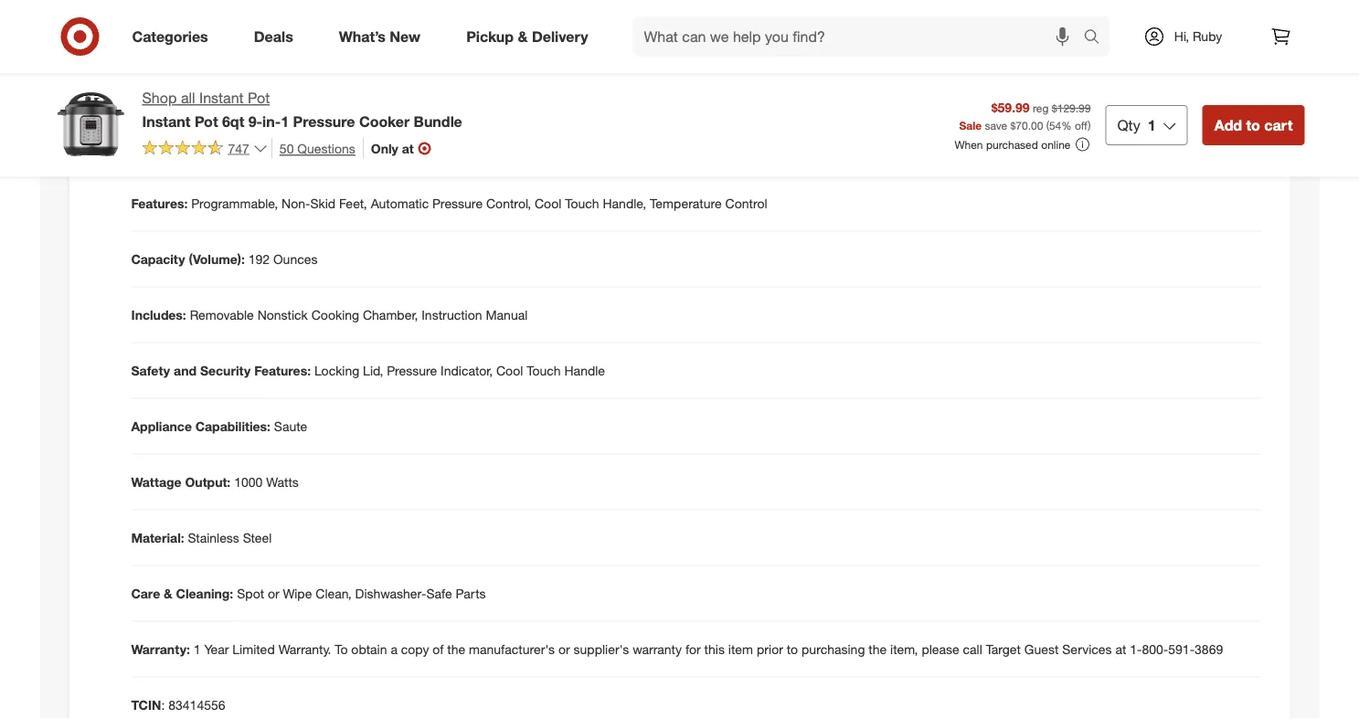 Task type: vqa. For each thing, say whether or not it's contained in the screenshot.
purchasing
yes



Task type: locate. For each thing, give the bounding box(es) containing it.
hi,
[[1175, 28, 1190, 44]]

pressure left control,
[[433, 195, 483, 211]]

watts
[[266, 474, 299, 490]]

instant up 6qt
[[199, 89, 244, 107]]

0 horizontal spatial &
[[164, 586, 173, 602]]

specifications button
[[84, 17, 1276, 76]]

1 horizontal spatial pot
[[248, 89, 270, 107]]

0 horizontal spatial to
[[787, 641, 798, 657]]

wattage output: 1000 watts
[[131, 474, 299, 490]]

(overall):
[[206, 84, 260, 100]]

includes:
[[131, 307, 186, 323]]

cool for indicator,
[[496, 363, 523, 379]]

1 the from the left
[[447, 641, 466, 657]]

0 vertical spatial to
[[1247, 116, 1261, 134]]

1 x from the left
[[360, 84, 367, 100]]

1 horizontal spatial touch
[[565, 195, 599, 211]]

0 horizontal spatial pot
[[195, 112, 218, 130]]

warranty:
[[131, 641, 190, 657]]

touch left handle,
[[565, 195, 599, 211]]

pressure up questions
[[293, 112, 355, 130]]

0 vertical spatial cool
[[535, 195, 562, 211]]

x right (w)
[[470, 84, 477, 100]]

at right only
[[402, 140, 414, 156]]

reg
[[1033, 101, 1049, 115]]

0 horizontal spatial x
[[360, 84, 367, 100]]

& for pickup
[[518, 27, 528, 45]]

skid
[[310, 195, 336, 211]]

inches left the (h)
[[299, 84, 337, 100]]

the
[[447, 641, 466, 657], [869, 641, 887, 657]]

features: up the capacity
[[131, 195, 188, 211]]

warranty
[[633, 641, 682, 657]]

to right add at the top right
[[1247, 116, 1261, 134]]

at
[[402, 140, 414, 156], [1116, 641, 1127, 657]]

qty 1
[[1118, 116, 1156, 134]]

indicator,
[[441, 363, 493, 379]]

add
[[1215, 116, 1243, 134]]

search
[[1076, 29, 1120, 47]]

pot left 6qt
[[195, 112, 218, 130]]

this
[[705, 641, 725, 657]]

to right prior
[[787, 641, 798, 657]]

instant down 'shop'
[[142, 112, 191, 130]]

1 vertical spatial touch
[[527, 363, 561, 379]]

1 horizontal spatial inches
[[406, 84, 444, 100]]

or left "supplier's"
[[559, 641, 570, 657]]

0 horizontal spatial cool
[[496, 363, 523, 379]]

1 horizontal spatial cool
[[535, 195, 562, 211]]

categories link
[[117, 16, 231, 57]]

1 horizontal spatial features:
[[254, 363, 311, 379]]

What can we help you find? suggestions appear below search field
[[633, 16, 1088, 57]]

add to cart
[[1215, 116, 1293, 134]]

0 vertical spatial pot
[[248, 89, 270, 107]]

safety
[[131, 363, 170, 379]]

pressure for lid,
[[387, 363, 437, 379]]

care & cleaning: spot or wipe clean, dishwasher-safe parts
[[131, 586, 486, 602]]

(volume):
[[189, 251, 245, 267]]

at left 1-
[[1116, 641, 1127, 657]]

pressure for automatic
[[433, 195, 483, 211]]

1 vertical spatial &
[[164, 586, 173, 602]]

0 vertical spatial or
[[268, 586, 280, 602]]

1 vertical spatial cool
[[496, 363, 523, 379]]

cooking
[[312, 307, 359, 323]]

0 horizontal spatial the
[[447, 641, 466, 657]]

1 inches from the left
[[299, 84, 337, 100]]

(
[[1047, 118, 1050, 132]]

pickup & delivery
[[466, 27, 588, 45]]

1 vertical spatial pressure
[[433, 195, 483, 211]]

to
[[1247, 116, 1261, 134], [787, 641, 798, 657]]

only
[[371, 140, 398, 156]]

nonstick
[[258, 307, 308, 323]]

1
[[281, 112, 289, 130], [1148, 116, 1156, 134], [194, 641, 201, 657]]

0 vertical spatial instant
[[199, 89, 244, 107]]

12.2
[[480, 84, 505, 100]]

dishwasher-
[[355, 586, 426, 602]]

guest
[[1025, 641, 1059, 657]]

2 vertical spatial pressure
[[387, 363, 437, 379]]

0 horizontal spatial features:
[[131, 195, 188, 211]]

0 horizontal spatial touch
[[527, 363, 561, 379]]

0 horizontal spatial instant
[[142, 112, 191, 130]]

inches left (w)
[[406, 84, 444, 100]]

$59.99 reg $129.99 sale save $ 70.00 ( 54 % off )
[[960, 99, 1091, 132]]

features: left "locking"
[[254, 363, 311, 379]]

1 horizontal spatial to
[[1247, 116, 1261, 134]]

1 up 50
[[281, 112, 289, 130]]

pounds
[[216, 140, 259, 156]]

50 questions link
[[271, 138, 355, 159]]

a
[[391, 641, 398, 657]]

x right the (h)
[[360, 84, 367, 100]]

1 vertical spatial to
[[787, 641, 798, 657]]

0 vertical spatial &
[[518, 27, 528, 45]]

material: stainless steel
[[131, 530, 272, 546]]

0 vertical spatial pressure
[[293, 112, 355, 130]]

1 horizontal spatial at
[[1116, 641, 1127, 657]]

appliance
[[131, 418, 192, 434]]

online
[[1042, 138, 1071, 151]]

deals link
[[238, 16, 316, 57]]

$59.99
[[992, 99, 1030, 115]]

inches left "(d)"
[[509, 84, 547, 100]]

and
[[174, 363, 197, 379]]

& right the care
[[164, 586, 173, 602]]

13.39
[[370, 84, 402, 100]]

1 horizontal spatial &
[[518, 27, 528, 45]]

touch left handle
[[527, 363, 561, 379]]

purchasing
[[802, 641, 865, 657]]

cool
[[535, 195, 562, 211], [496, 363, 523, 379]]

0 horizontal spatial inches
[[299, 84, 337, 100]]

questions
[[297, 140, 355, 156]]

0 vertical spatial touch
[[565, 195, 599, 211]]

2 horizontal spatial inches
[[509, 84, 547, 100]]

wipe
[[283, 586, 312, 602]]

2 inches from the left
[[406, 84, 444, 100]]

cool right indicator,
[[496, 363, 523, 379]]

supplier's
[[574, 641, 629, 657]]

3869
[[1195, 641, 1224, 657]]

& right pickup
[[518, 27, 528, 45]]

1 horizontal spatial the
[[869, 641, 887, 657]]

handle
[[565, 363, 605, 379]]

2 horizontal spatial 1
[[1148, 116, 1156, 134]]

the right of
[[447, 641, 466, 657]]

instant
[[199, 89, 244, 107], [142, 112, 191, 130]]

or right 'spot'
[[268, 586, 280, 602]]

cool right control,
[[535, 195, 562, 211]]

1 horizontal spatial or
[[559, 641, 570, 657]]

security
[[200, 363, 251, 379]]

sale
[[960, 118, 982, 132]]

lid,
[[363, 363, 383, 379]]

appliance capabilities: saute
[[131, 418, 307, 434]]

wattage
[[131, 474, 182, 490]]

1 horizontal spatial 1
[[281, 112, 289, 130]]

the left item, at the right of the page
[[869, 641, 887, 657]]

delivery
[[532, 27, 588, 45]]

& for care
[[164, 586, 173, 602]]

1 horizontal spatial x
[[470, 84, 477, 100]]

pot up 9-
[[248, 89, 270, 107]]

1000
[[234, 474, 263, 490]]

manual
[[486, 307, 528, 323]]

pressure
[[293, 112, 355, 130], [433, 195, 483, 211], [387, 363, 437, 379]]

747
[[228, 140, 249, 156]]

1 left year
[[194, 641, 201, 657]]

1 horizontal spatial instant
[[199, 89, 244, 107]]

0 horizontal spatial or
[[268, 586, 280, 602]]

search button
[[1076, 16, 1120, 60]]

pressure inside shop all instant pot instant pot 6qt 9-in-1 pressure cooker bundle
[[293, 112, 355, 130]]

hi, ruby
[[1175, 28, 1223, 44]]

specifications
[[131, 36, 248, 57]]

1 vertical spatial at
[[1116, 641, 1127, 657]]

3 inches from the left
[[509, 84, 547, 100]]

or
[[268, 586, 280, 602], [559, 641, 570, 657]]

&
[[518, 27, 528, 45], [164, 586, 173, 602]]

in-
[[263, 112, 281, 130]]

(d)
[[550, 84, 566, 100]]

1 inside shop all instant pot instant pot 6qt 9-in-1 pressure cooker bundle
[[281, 112, 289, 130]]

0 horizontal spatial 1
[[194, 641, 201, 657]]

0 horizontal spatial at
[[402, 140, 414, 156]]

1 vertical spatial pot
[[195, 112, 218, 130]]

1 right qty
[[1148, 116, 1156, 134]]

feet,
[[339, 195, 367, 211]]

when purchased online
[[955, 138, 1071, 151]]

1 for warranty: 1 year limited warranty. to obtain a copy of the manufacturer's or supplier's warranty for this item prior to purchasing the item, please call target guest services at 1-800-591-3869
[[194, 641, 201, 657]]

2 the from the left
[[869, 641, 887, 657]]

pressure right "lid,"
[[387, 363, 437, 379]]



Task type: describe. For each thing, give the bounding box(es) containing it.
chamber,
[[363, 307, 418, 323]]

for
[[686, 641, 701, 657]]

steel
[[243, 530, 272, 546]]

capabilities:
[[196, 418, 271, 434]]

$129.99
[[1052, 101, 1091, 115]]

removable
[[190, 307, 254, 323]]

what's new link
[[323, 16, 444, 57]]

includes: removable nonstick cooking chamber, instruction manual
[[131, 307, 528, 323]]

clean,
[[316, 586, 352, 602]]

handle,
[[603, 195, 647, 211]]

50
[[280, 140, 294, 156]]

bundle
[[414, 112, 462, 130]]

2 x from the left
[[470, 84, 477, 100]]

warranty: 1 year limited warranty. to obtain a copy of the manufacturer's or supplier's warranty for this item prior to purchasing the item, please call target guest services at 1-800-591-3869
[[131, 641, 1224, 657]]

dimensions (overall): 12.99 inches (h) x 13.39 inches (w) x 12.2 inches (d)
[[131, 84, 566, 100]]

weight: 11.46 pounds
[[131, 140, 259, 156]]

what's
[[339, 27, 386, 45]]

all
[[181, 89, 195, 107]]

locking
[[314, 363, 360, 379]]

%
[[1062, 118, 1072, 132]]

safe
[[426, 586, 452, 602]]

temperature
[[650, 195, 722, 211]]

cooker
[[359, 112, 410, 130]]

1 vertical spatial or
[[559, 641, 570, 657]]

1-
[[1130, 641, 1142, 657]]

non-
[[282, 195, 310, 211]]

cart
[[1265, 116, 1293, 134]]

pickup
[[466, 27, 514, 45]]

192
[[248, 251, 270, 267]]

11.46
[[180, 140, 212, 156]]

qty
[[1118, 116, 1141, 134]]

cool for control,
[[535, 195, 562, 211]]

capacity
[[131, 251, 185, 267]]

ruby
[[1193, 28, 1223, 44]]

54
[[1050, 118, 1062, 132]]

save
[[985, 118, 1008, 132]]

only at
[[371, 140, 414, 156]]

(w)
[[447, 84, 467, 100]]

categories
[[132, 27, 208, 45]]

:
[[161, 697, 165, 713]]

cleaning:
[[176, 586, 233, 602]]

)
[[1088, 118, 1091, 132]]

shop
[[142, 89, 177, 107]]

manufacturer's
[[469, 641, 555, 657]]

tcin : 83414556
[[131, 697, 225, 713]]

of
[[433, 641, 444, 657]]

care
[[131, 586, 160, 602]]

0 vertical spatial at
[[402, 140, 414, 156]]

services
[[1063, 641, 1112, 657]]

(h)
[[340, 84, 357, 100]]

what's new
[[339, 27, 421, 45]]

weight:
[[131, 140, 177, 156]]

image of instant pot 6qt 9-in-1 pressure cooker bundle image
[[54, 88, 128, 161]]

call
[[963, 641, 983, 657]]

12.99
[[263, 84, 295, 100]]

prior
[[757, 641, 783, 657]]

item
[[729, 641, 753, 657]]

obtain
[[351, 641, 387, 657]]

50 questions
[[280, 140, 355, 156]]

year
[[204, 641, 229, 657]]

new
[[390, 27, 421, 45]]

automatic
[[371, 195, 429, 211]]

copy
[[401, 641, 429, 657]]

programmable,
[[191, 195, 278, 211]]

$
[[1011, 118, 1016, 132]]

tcin
[[131, 697, 161, 713]]

touch for handle,
[[565, 195, 599, 211]]

add to cart button
[[1203, 105, 1305, 145]]

saute
[[274, 418, 307, 434]]

purchased
[[986, 138, 1039, 151]]

shop all instant pot instant pot 6qt 9-in-1 pressure cooker bundle
[[142, 89, 462, 130]]

to
[[335, 641, 348, 657]]

control
[[726, 195, 768, 211]]

safety and security features: locking lid, pressure indicator, cool touch handle
[[131, 363, 605, 379]]

item,
[[891, 641, 918, 657]]

material:
[[131, 530, 184, 546]]

instruction
[[422, 307, 482, 323]]

800-
[[1142, 641, 1169, 657]]

1 vertical spatial features:
[[254, 363, 311, 379]]

touch for handle
[[527, 363, 561, 379]]

parts
[[456, 586, 486, 602]]

to inside "button"
[[1247, 116, 1261, 134]]

0 vertical spatial features:
[[131, 195, 188, 211]]

1 vertical spatial instant
[[142, 112, 191, 130]]

1 for qty 1
[[1148, 116, 1156, 134]]

limited
[[233, 641, 275, 657]]

83414556
[[168, 697, 225, 713]]



